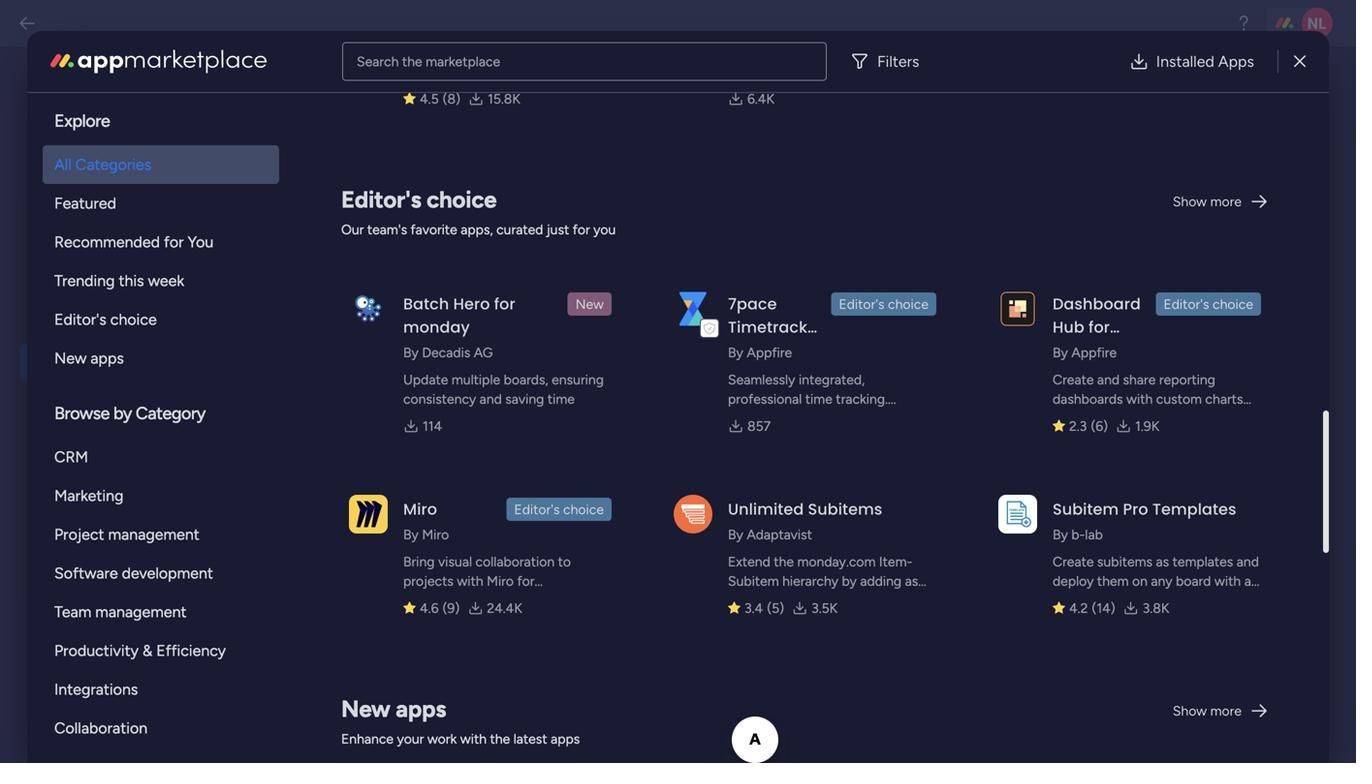 Task type: locate. For each thing, give the bounding box(es) containing it.
to down boards,
[[510, 389, 524, 406]]

api inside button
[[73, 352, 99, 373]]

filters
[[877, 52, 919, 71]]

for
[[573, 222, 590, 238], [164, 233, 184, 252], [494, 293, 515, 315], [1089, 317, 1110, 338], [517, 573, 535, 590]]

1 vertical spatial to
[[608, 411, 622, 428]]

15.8k
[[488, 91, 521, 107]]

create
[[1053, 372, 1094, 388], [1053, 554, 1094, 571]]

appfire for seamlessly
[[747, 345, 792, 361]]

1 horizontal spatial app
[[464, 367, 488, 384]]

saving
[[505, 391, 544, 408]]

new up the powerful
[[576, 296, 604, 313]]

learn more link
[[34, 122, 244, 144]]

2 horizontal spatial apps
[[551, 731, 580, 748]]

0 horizontal spatial appfire
[[747, 345, 792, 361]]

0 horizontal spatial your
[[397, 731, 424, 748]]

billing button
[[19, 386, 244, 424]]

1 vertical spatial new apps
[[341, 696, 446, 724]]

show more for new apps
[[1173, 703, 1242, 720]]

subitems inside extend the monday.com item- subitem hierarchy by adding as many levels of child subitems as you need.
[[850, 593, 906, 609]]

create inside create subitems as templates and deploy them on any board with all their values
[[1053, 554, 1094, 571]]

1 vertical spatial management
[[95, 603, 187, 622]]

1 horizontal spatial to
[[558, 554, 571, 571]]

by up bring
[[403, 527, 419, 543]]

0 vertical spatial more
[[73, 124, 107, 142]]

1 vertical spatial show
[[1173, 703, 1207, 720]]

and up "it's"
[[480, 391, 502, 408]]

miro up bring
[[422, 527, 449, 543]]

your down the powerful
[[587, 389, 616, 406]]

2 vertical spatial monday
[[619, 389, 672, 406]]

tidy up button
[[19, 472, 244, 509]]

api up the billing
[[73, 352, 99, 373]]

by inside unlimited subitems by adaptavist
[[728, 527, 743, 543]]

0 vertical spatial management
[[108, 526, 200, 544]]

ensuring
[[552, 372, 604, 388]]

1 horizontal spatial time
[[805, 391, 833, 408]]

subitem down extend
[[728, 573, 779, 590]]

create inside "create and share reporting dashboards with custom charts and formulas."
[[1053, 372, 1094, 388]]

1 show from the top
[[1173, 193, 1207, 210]]

very
[[509, 411, 537, 428]]

1 vertical spatial app
[[380, 411, 405, 428]]

miro inside the bring visual collaboration to projects with miro for monday.com
[[487, 573, 514, 590]]

users button
[[19, 258, 244, 296]]

0 horizontal spatial by appfire
[[728, 345, 792, 361]]

editor's for seamlessly integrated, professional time tracking. record, manage and report without the extra work.
[[839, 296, 885, 313]]

deploy
[[1053, 573, 1094, 590]]

for inside dashboard hub for monday.co m
[[1089, 317, 1110, 338]]

monday up consistency
[[408, 367, 460, 384]]

formulas.
[[1079, 411, 1134, 427]]

1 vertical spatial monday.com
[[403, 593, 482, 609]]

2 appfire from the left
[[1072, 345, 1117, 361]]

0 vertical spatial subitem
[[1053, 499, 1119, 521]]

by up usage stats
[[113, 403, 132, 424]]

by inside subitem pro templates by b-lab
[[1053, 527, 1068, 543]]

usage
[[73, 437, 122, 458]]

app down ag
[[464, 367, 488, 384]]

editor's choice
[[341, 186, 497, 214], [839, 296, 929, 313], [1164, 296, 1253, 313], [54, 311, 157, 329], [514, 502, 604, 518]]

by up m
[[1053, 345, 1068, 361]]

by up "the"
[[403, 345, 419, 361]]

1 vertical spatial create
[[1053, 554, 1094, 571]]

1 horizontal spatial apps
[[1218, 52, 1254, 71]]

1 create from the top
[[1053, 372, 1094, 388]]

cross account copier button
[[19, 642, 244, 706]]

productivity & efficiency
[[54, 642, 226, 661]]

more inside administration learn more
[[73, 124, 107, 142]]

0 vertical spatial monday
[[403, 317, 470, 338]]

management
[[108, 526, 200, 544], [95, 603, 187, 622]]

1 horizontal spatial by
[[842, 573, 857, 590]]

api left "v2"
[[322, 88, 354, 113]]

editor's down trending
[[54, 311, 106, 329]]

and down the dashboards
[[1053, 411, 1075, 427]]

0 vertical spatial show
[[1173, 193, 1207, 210]]

1 horizontal spatial by appfire
[[1053, 345, 1117, 361]]

2 time from the left
[[805, 391, 833, 408]]

apps up work
[[396, 696, 446, 724]]

1 horizontal spatial apps
[[396, 696, 446, 724]]

the down adaptavist
[[774, 554, 794, 571]]

2 vertical spatial miro
[[487, 573, 514, 590]]

charts
[[1205, 391, 1243, 408]]

2.3 (6)
[[1069, 418, 1108, 435]]

miro up by miro
[[403, 499, 437, 521]]

apps down security
[[91, 349, 124, 368]]

1 horizontal spatial you
[[593, 222, 616, 238]]

all
[[54, 156, 72, 174]]

2 create from the top
[[1053, 554, 1094, 571]]

2.3
[[1069, 418, 1087, 435]]

latest
[[513, 731, 547, 748]]

to left keep
[[608, 411, 622, 428]]

marketing
[[54, 487, 124, 506]]

monday down batch
[[403, 317, 470, 338]]

subitem inside subitem pro templates by b-lab
[[1053, 499, 1119, 521]]

miro down collaboration
[[487, 573, 514, 590]]

create for create and share reporting dashboards with custom charts and formulas.
[[1053, 372, 1094, 388]]

1 horizontal spatial new apps
[[341, 696, 446, 724]]

the inside extend the monday.com item- subitem hierarchy by adding as many levels of child subitems as you need.
[[774, 554, 794, 571]]

api up "order"
[[492, 367, 514, 384]]

by for seamlessly
[[728, 345, 743, 361]]

app logo image
[[349, 290, 388, 328], [674, 290, 712, 328], [998, 290, 1037, 328], [349, 495, 388, 534], [674, 495, 712, 534], [998, 495, 1037, 534]]

just
[[547, 222, 569, 238]]

2 vertical spatial apps
[[551, 731, 580, 748]]

recommended for you
[[54, 233, 214, 252]]

2 vertical spatial as
[[909, 593, 922, 609]]

appfire down hub
[[1072, 345, 1117, 361]]

your right keep
[[661, 411, 690, 428]]

0 vertical spatial you
[[593, 222, 616, 238]]

app logo image for update multiple boards, ensuring consistency and saving time
[[349, 290, 388, 328]]

team management
[[54, 603, 187, 622]]

create up the dashboards
[[1053, 372, 1094, 388]]

0 horizontal spatial time
[[548, 391, 575, 408]]

by
[[113, 403, 132, 424], [842, 573, 857, 590]]

by decadis ag
[[403, 345, 493, 361]]

to inside the bring visual collaboration to projects with miro for monday.com
[[558, 554, 571, 571]]

editor's choice for bring visual collaboration to projects with miro for monday.com
[[514, 502, 604, 518]]

to right collaboration
[[558, 554, 571, 571]]

subitems
[[1097, 554, 1153, 571], [850, 593, 906, 609]]

by for update
[[403, 345, 419, 361]]

and inside seamlessly integrated, professional time tracking. record, manage and report without the extra work.
[[830, 411, 852, 427]]

the right search
[[402, 53, 422, 70]]

0 vertical spatial monday.com
[[797, 554, 876, 571]]

0 vertical spatial show more button
[[1165, 186, 1277, 217]]

new apps up enhance
[[341, 696, 446, 724]]

marketplace
[[426, 53, 500, 70]]

time up important
[[548, 391, 575, 408]]

1 horizontal spatial your
[[587, 389, 616, 406]]

week
[[148, 272, 184, 290]]

hub
[[1053, 317, 1085, 338]]

1 horizontal spatial subitem
[[1053, 499, 1119, 521]]

for down collaboration
[[517, 573, 535, 590]]

1 time from the left
[[548, 391, 575, 408]]

1 vertical spatial by
[[842, 573, 857, 590]]

the down manage
[[778, 430, 799, 446]]

templates
[[1153, 499, 1237, 521]]

more for new apps
[[1210, 703, 1242, 720]]

1 vertical spatial apps
[[396, 696, 446, 724]]

1 horizontal spatial new
[[341, 696, 390, 724]]

by miro
[[403, 527, 449, 543]]

as inside create subitems as templates and deploy them on any board with all their values
[[1156, 554, 1169, 571]]

for inside batch hero for monday
[[494, 293, 515, 315]]

apps up team
[[73, 565, 113, 586]]

3.4 (5)
[[744, 601, 784, 617]]

help image
[[1234, 14, 1253, 33]]

subitems down adding in the right of the page
[[850, 593, 906, 609]]

installed apps
[[1156, 52, 1254, 71]]

0 horizontal spatial you
[[555, 367, 579, 384]]

1 vertical spatial your
[[661, 411, 690, 428]]

new up enhance
[[341, 696, 390, 724]]

the for new
[[335, 206, 354, 222]]

2 vertical spatial more
[[1210, 703, 1242, 720]]

editor's up the reporting
[[1164, 296, 1209, 313]]

management up development
[[108, 526, 200, 544]]

app logo image for create and share reporting dashboards with custom charts and formulas.
[[998, 290, 1037, 328]]

editor's choice up the reporting
[[1164, 296, 1253, 313]]

1 horizontal spatial appfire
[[1072, 345, 1117, 361]]

by up child
[[842, 573, 857, 590]]

batch hero for monday
[[403, 293, 515, 338]]

this
[[119, 272, 144, 290]]

3.8k
[[1143, 601, 1169, 617]]

show for editor's choice
[[1173, 193, 1207, 210]]

0 vertical spatial create
[[1053, 372, 1094, 388]]

unlimited
[[728, 499, 804, 521]]

b-
[[1072, 527, 1085, 543]]

you down 'many'
[[728, 612, 750, 629]]

bring
[[403, 554, 435, 571]]

the right in
[[335, 206, 354, 222]]

&
[[142, 642, 152, 661]]

for right hero
[[494, 293, 515, 315]]

0 vertical spatial your
[[587, 389, 616, 406]]

you right 'just'
[[593, 222, 616, 238]]

24.4k
[[487, 601, 522, 617]]

1 vertical spatial show more button
[[1165, 696, 1277, 727]]

you inside the monday app api gives you powerful capabilities in order to enhance your monday app experience. it's very important to keep your api token secure.
[[555, 367, 579, 384]]

api left tokens
[[538, 206, 557, 222]]

2 horizontal spatial you
[[728, 612, 750, 629]]

with inside the bring visual collaboration to projects with miro for monday.com
[[457, 573, 483, 590]]

with left all in the right of the page
[[1215, 573, 1241, 590]]

1 horizontal spatial subitems
[[1097, 554, 1153, 571]]

by appfire down hub
[[1053, 345, 1117, 361]]

ag
[[474, 345, 493, 361]]

0 vertical spatial new
[[576, 296, 604, 313]]

values
[[1084, 593, 1122, 609]]

editor's choice up integrated,
[[839, 296, 929, 313]]

4.6
[[420, 601, 439, 617]]

2 show more button from the top
[[1165, 696, 1277, 727]]

usage stats button
[[19, 429, 244, 467]]

with down the share
[[1126, 391, 1153, 408]]

you up enhance at the bottom left
[[555, 367, 579, 384]]

search the marketplace
[[357, 53, 500, 70]]

0 vertical spatial show more
[[1173, 193, 1242, 210]]

0 vertical spatial app
[[464, 367, 488, 384]]

editor's choice up favorite
[[341, 186, 497, 214]]

by appfire for create
[[1053, 345, 1117, 361]]

by up seamlessly
[[728, 345, 743, 361]]

1 show more button from the top
[[1165, 186, 1277, 217]]

noah lott image
[[1302, 8, 1333, 39]]

productivity
[[54, 642, 139, 661]]

and up all in the right of the page
[[1237, 554, 1259, 571]]

app logo image for extend the monday.com item- subitem hierarchy by adding as many levels of child subitems as you need.
[[674, 495, 712, 534]]

trending this week
[[54, 272, 184, 290]]

1 horizontal spatial monday.com
[[797, 554, 876, 571]]

2 by appfire from the left
[[1053, 345, 1117, 361]]

editor's up collaboration
[[514, 502, 560, 518]]

monday.com up hierarchy
[[797, 554, 876, 571]]

management down apps button
[[95, 603, 187, 622]]

editor's choice up collaboration
[[514, 502, 604, 518]]

create up deploy
[[1053, 554, 1094, 571]]

2 vertical spatial you
[[728, 612, 750, 629]]

0 horizontal spatial by
[[113, 403, 132, 424]]

consistency
[[403, 391, 476, 408]]

dashboard hub for monday.co m
[[1053, 293, 1143, 385]]

your left work
[[397, 731, 424, 748]]

1 vertical spatial you
[[555, 367, 579, 384]]

more
[[73, 124, 107, 142], [1210, 193, 1242, 210], [1210, 703, 1242, 720]]

and up work.
[[830, 411, 852, 427]]

monday.com down projects
[[403, 593, 482, 609]]

new down security
[[54, 349, 87, 368]]

0 horizontal spatial apps
[[73, 565, 113, 586]]

0 horizontal spatial subitem
[[728, 573, 779, 590]]

0 vertical spatial as
[[1156, 554, 1169, 571]]

1 vertical spatial show more
[[1173, 703, 1242, 720]]

0 vertical spatial subitems
[[1097, 554, 1153, 571]]

0 horizontal spatial subitems
[[850, 593, 906, 609]]

your
[[587, 389, 616, 406], [661, 411, 690, 428], [397, 731, 424, 748]]

for up monday.co
[[1089, 317, 1110, 338]]

decadis
[[422, 345, 470, 361]]

featured
[[54, 194, 116, 213]]

2 horizontal spatial new
[[576, 296, 604, 313]]

by up extend
[[728, 527, 743, 543]]

by left b- at the bottom right of the page
[[1053, 527, 1068, 543]]

1 by appfire from the left
[[728, 345, 792, 361]]

the for monday.com
[[774, 554, 794, 571]]

time down integrated,
[[805, 391, 833, 408]]

editor's choice down trending this week in the top left of the page
[[54, 311, 157, 329]]

editor's for bring visual collaboration to projects with miro for monday.com
[[514, 502, 560, 518]]

1 vertical spatial new
[[54, 349, 87, 368]]

1 vertical spatial miro
[[422, 527, 449, 543]]

work
[[427, 731, 457, 748]]

0 vertical spatial new apps
[[54, 349, 124, 368]]

2 show from the top
[[1173, 703, 1207, 720]]

appfire up seamlessly
[[747, 345, 792, 361]]

with down visual
[[457, 573, 483, 590]]

2 vertical spatial to
[[558, 554, 571, 571]]

by appfire up seamlessly
[[728, 345, 792, 361]]

category
[[136, 403, 205, 424]]

0 horizontal spatial apps
[[91, 349, 124, 368]]

apps right latest
[[551, 731, 580, 748]]

learn
[[34, 124, 70, 142]]

app logo image for bring visual collaboration to projects with miro for monday.com
[[349, 495, 388, 534]]

to
[[510, 389, 524, 406], [608, 411, 622, 428], [558, 554, 571, 571]]

more for editor's choice
[[1210, 193, 1242, 210]]

project management
[[54, 526, 200, 544]]

0 vertical spatial apps
[[91, 349, 124, 368]]

1 show more from the top
[[1173, 193, 1242, 210]]

tracking.
[[836, 391, 888, 408]]

boards,
[[504, 372, 548, 388]]

appfire
[[747, 345, 792, 361], [1072, 345, 1117, 361]]

1 vertical spatial as
[[905, 573, 918, 590]]

114
[[423, 418, 442, 435]]

appfire for create
[[1072, 345, 1117, 361]]

1 vertical spatial subitem
[[728, 573, 779, 590]]

0 horizontal spatial to
[[510, 389, 524, 406]]

1 appfire from the left
[[747, 345, 792, 361]]

2 vertical spatial your
[[397, 731, 424, 748]]

m
[[1053, 363, 1069, 385]]

by inside extend the monday.com item- subitem hierarchy by adding as many levels of child subitems as you need.
[[842, 573, 857, 590]]

1 vertical spatial subitems
[[850, 593, 906, 609]]

app down "capabilities"
[[380, 411, 405, 428]]

0 vertical spatial miro
[[403, 499, 437, 521]]

templates
[[1173, 554, 1233, 571]]

subitems up them
[[1097, 554, 1153, 571]]

subitem up b- at the bottom right of the page
[[1053, 499, 1119, 521]]

0 horizontal spatial monday.com
[[403, 593, 482, 609]]

2 show more from the top
[[1173, 703, 1242, 720]]

1 vertical spatial more
[[1210, 193, 1242, 210]]

apps down help icon
[[1218, 52, 1254, 71]]

monday up keep
[[619, 389, 672, 406]]

time inside update multiple boards, ensuring consistency and saving time
[[548, 391, 575, 408]]

0 vertical spatial apps
[[1218, 52, 1254, 71]]

new apps down security
[[54, 349, 124, 368]]

filters button
[[842, 42, 935, 81]]

cross account copier
[[72, 650, 184, 697]]

editor's up integrated,
[[839, 296, 885, 313]]



Task type: describe. For each thing, give the bounding box(es) containing it.
hero
[[453, 293, 490, 315]]

all categories
[[54, 156, 151, 174]]

seamlessly
[[728, 372, 795, 388]]

create and share reporting dashboards with custom charts and formulas.
[[1053, 372, 1243, 427]]

0 horizontal spatial app
[[380, 411, 405, 428]]

app logo image for create subitems as templates and deploy them on any board with all their values
[[998, 495, 1037, 534]]

time inside seamlessly integrated, professional time tracking. record, manage and report without the extra work.
[[805, 391, 833, 408]]

choice for seamlessly integrated, professional time tracking. record, manage and report without the extra work.
[[888, 296, 929, 313]]

choice for create and share reporting dashboards with custom charts and formulas.
[[1213, 296, 1253, 313]]

for left you
[[164, 233, 184, 252]]

update multiple boards, ensuring consistency and saving time
[[403, 372, 604, 408]]

custom
[[1156, 391, 1202, 408]]

0 horizontal spatial new
[[54, 349, 87, 368]]

secure.
[[446, 432, 493, 450]]

security
[[73, 309, 137, 330]]

show for new apps
[[1173, 703, 1207, 720]]

apps marketplace image
[[50, 50, 267, 73]]

tidy up
[[73, 480, 132, 501]]

without
[[728, 430, 775, 446]]

(8)
[[443, 91, 461, 107]]

cross
[[72, 650, 116, 671]]

developers.monday.com link
[[380, 287, 539, 304]]

in
[[457, 389, 468, 406]]

(5)
[[767, 601, 784, 617]]

tidy
[[73, 480, 105, 501]]

by appfire for seamlessly
[[728, 345, 792, 361]]

857
[[747, 418, 771, 435]]

extra
[[802, 430, 832, 446]]

2 vertical spatial new
[[341, 696, 390, 724]]

2 horizontal spatial to
[[608, 411, 622, 428]]

2 horizontal spatial your
[[661, 411, 690, 428]]

editor's for create and share reporting dashboards with custom charts and formulas.
[[1164, 296, 1209, 313]]

apps button
[[19, 557, 244, 595]]

curated
[[496, 222, 543, 238]]

api v2 token
[[322, 88, 444, 113]]

it's
[[486, 411, 505, 428]]

with inside create subitems as templates and deploy them on any board with all their values
[[1215, 573, 1241, 590]]

administration
[[34, 82, 227, 117]]

by for bring
[[403, 527, 419, 543]]

any
[[1151, 573, 1173, 590]]

directory
[[141, 523, 211, 543]]

monday inside batch hero for monday
[[403, 317, 470, 338]]

keep
[[626, 411, 657, 428]]

management for team management
[[95, 603, 187, 622]]

editor's choice for create and share reporting dashboards with custom charts and formulas.
[[1164, 296, 1253, 313]]

child
[[818, 593, 847, 609]]

the left latest
[[490, 731, 510, 748]]

api left token
[[380, 432, 402, 450]]

in
[[322, 206, 332, 222]]

bring visual collaboration to projects with miro for monday.com
[[403, 554, 571, 609]]

explore
[[54, 111, 110, 131]]

show more button for editor's choice
[[1165, 186, 1277, 217]]

0 vertical spatial to
[[510, 389, 524, 406]]

many
[[728, 593, 761, 609]]

choice for bring visual collaboration to projects with miro for monday.com
[[563, 502, 604, 518]]

you inside extend the monday.com item- subitem hierarchy by adding as many levels of child subitems as you need.
[[728, 612, 750, 629]]

crm
[[54, 448, 88, 467]]

gives
[[518, 367, 552, 384]]

favorite
[[411, 222, 457, 238]]

share
[[1123, 372, 1156, 388]]

management for project management
[[108, 526, 200, 544]]

pro
[[1123, 499, 1148, 521]]

collaboration
[[54, 720, 147, 738]]

update
[[403, 372, 448, 388]]

content
[[73, 523, 137, 543]]

adaptavist
[[747, 527, 812, 543]]

for inside the bring visual collaboration to projects with miro for monday.com
[[517, 573, 535, 590]]

and up the dashboards
[[1097, 372, 1120, 388]]

4.5 (8)
[[420, 91, 461, 107]]

tokens
[[560, 206, 598, 222]]

permissions
[[73, 608, 164, 629]]

(9)
[[443, 601, 460, 617]]

permissions button
[[19, 600, 244, 637]]

item-
[[879, 554, 913, 571]]

general button
[[19, 173, 244, 211]]

and inside update multiple boards, ensuring consistency and saving time
[[480, 391, 502, 408]]

the for marketplace
[[402, 53, 422, 70]]

unlimited subitems by adaptavist
[[728, 499, 883, 543]]

and inside create subitems as templates and deploy them on any board with all their values
[[1237, 554, 1259, 571]]

trending
[[54, 272, 115, 290]]

customization
[[73, 224, 186, 245]]

batch
[[403, 293, 449, 315]]

dashboards
[[1053, 391, 1123, 408]]

software
[[54, 565, 118, 583]]

for right 'just'
[[573, 222, 590, 238]]

you
[[188, 233, 214, 252]]

subitem inside extend the monday.com item- subitem hierarchy by adding as many levels of child subitems as you need.
[[728, 573, 779, 590]]

4.2 (14)
[[1069, 601, 1116, 617]]

editor's up team's
[[341, 186, 421, 214]]

with right work
[[460, 731, 487, 748]]

up
[[109, 480, 132, 501]]

dashboard
[[1053, 293, 1141, 315]]

show more for editor's choice
[[1173, 193, 1242, 210]]

0 vertical spatial by
[[113, 403, 132, 424]]

4.2
[[1069, 601, 1088, 617]]

the inside seamlessly integrated, professional time tracking. record, manage and report without the extra work.
[[778, 430, 799, 446]]

monday.com inside the bring visual collaboration to projects with miro for monday.com
[[403, 593, 482, 609]]

important
[[540, 411, 605, 428]]

installed
[[1156, 52, 1214, 71]]

categories
[[75, 156, 151, 174]]

create for create subitems as templates and deploy them on any board with all their values
[[1053, 554, 1094, 571]]

by for create
[[1053, 345, 1068, 361]]

0 horizontal spatial new apps
[[54, 349, 124, 368]]

editor's choice for seamlessly integrated, professional time tracking. record, manage and report without the extra work.
[[839, 296, 929, 313]]

back to workspace image
[[17, 14, 37, 33]]

content directory button
[[19, 514, 244, 552]]

show more button for new apps
[[1165, 696, 1277, 727]]

order
[[472, 389, 507, 406]]

capabilities
[[380, 389, 453, 406]]

account
[[121, 650, 184, 671]]

extend
[[728, 554, 771, 571]]

personal
[[487, 206, 535, 222]]

browse
[[54, 403, 110, 424]]

1 vertical spatial apps
[[73, 565, 113, 586]]

report
[[856, 411, 893, 427]]

apps,
[[461, 222, 493, 238]]

monday.com inside extend the monday.com item- subitem hierarchy by adding as many levels of child subitems as you need.
[[797, 554, 876, 571]]

with inside "create and share reporting dashboards with custom charts and formulas."
[[1126, 391, 1153, 408]]

3.5k
[[811, 601, 838, 617]]

monday.co
[[1053, 340, 1143, 362]]

project
[[54, 526, 104, 544]]

1 vertical spatial monday
[[408, 367, 460, 384]]

api right the new
[[384, 206, 403, 222]]

team's
[[367, 222, 407, 238]]

hierarchy
[[782, 573, 839, 590]]

efficiency
[[156, 642, 226, 661]]

need.
[[754, 612, 787, 629]]

board
[[1176, 573, 1211, 590]]

subitems inside create subitems as templates and deploy them on any board with all their values
[[1097, 554, 1153, 571]]

api button
[[19, 344, 244, 381]]

(6)
[[1091, 418, 1108, 435]]

visual
[[438, 554, 472, 571]]

dapulse x slim image
[[1294, 50, 1306, 73]]



Task type: vqa. For each thing, say whether or not it's contained in the screenshot.
Miro
yes



